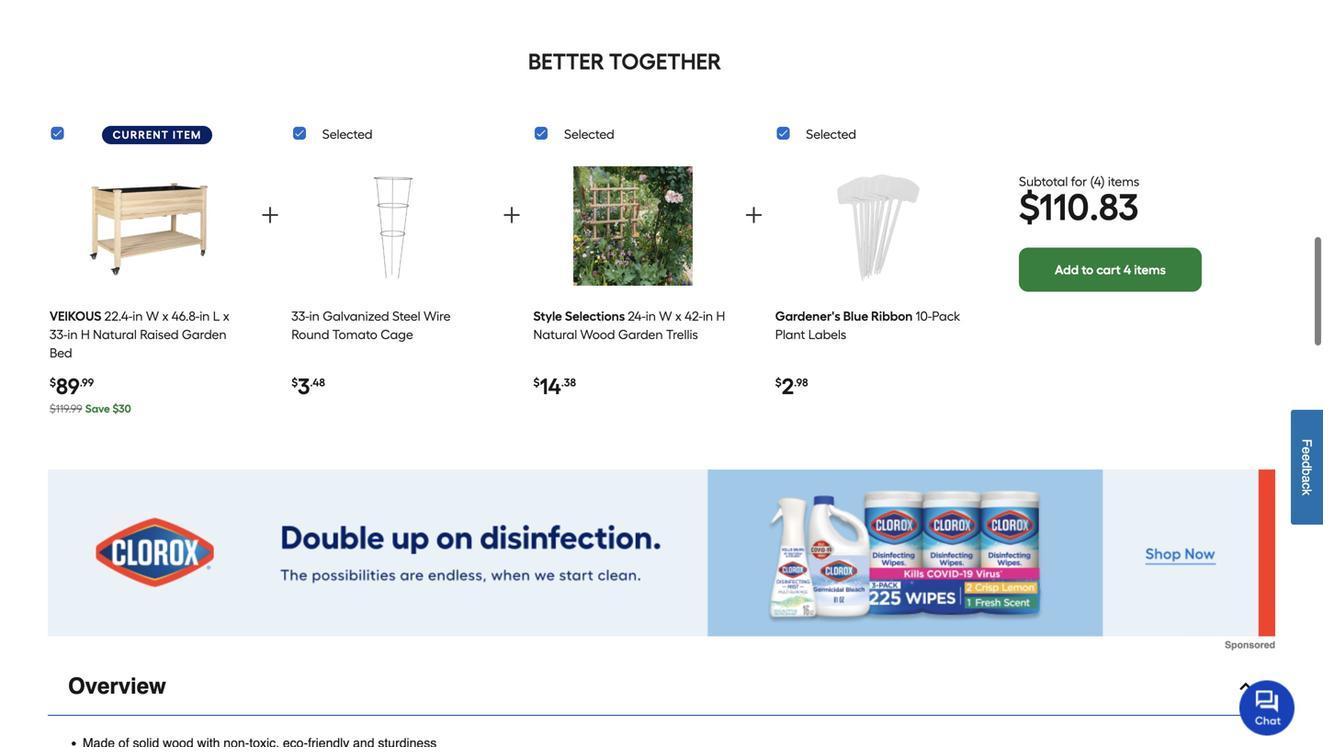 Task type: vqa. For each thing, say whether or not it's contained in the screenshot.
item
yes



Task type: locate. For each thing, give the bounding box(es) containing it.
save
[[85, 402, 110, 415]]

e up 'b'
[[1300, 454, 1315, 461]]

1 vertical spatial 4
[[1124, 262, 1132, 278]]

2 horizontal spatial x
[[675, 308, 682, 324]]

$
[[1019, 185, 1040, 229], [50, 376, 56, 389], [292, 376, 298, 389], [534, 376, 540, 389], [775, 376, 782, 389], [112, 402, 119, 415]]

.48
[[310, 376, 325, 389]]

0 horizontal spatial 4
[[1094, 174, 1101, 189]]

4 inside "add to cart 4 items" link
[[1124, 262, 1132, 278]]

33- up round
[[292, 308, 309, 324]]

3
[[298, 373, 310, 400]]

1 horizontal spatial natural
[[534, 327, 577, 342]]

0 horizontal spatial garden
[[182, 327, 227, 342]]

blue
[[843, 308, 869, 324]]

e up d
[[1300, 447, 1315, 454]]

1 vertical spatial items
[[1134, 262, 1166, 278]]

4 right the for
[[1094, 174, 1101, 189]]

4
[[1094, 174, 1101, 189], [1124, 262, 1132, 278]]

w
[[146, 308, 159, 324], [659, 308, 672, 324]]

1 horizontal spatial selected
[[564, 126, 615, 142]]

garden inside 22.4-in w x 46.8-in l x 33-in h natural raised garden bed
[[182, 327, 227, 342]]

items right )
[[1108, 174, 1140, 189]]

89
[[56, 373, 80, 400]]

0 horizontal spatial w
[[146, 308, 159, 324]]

1 horizontal spatial 33-
[[292, 308, 309, 324]]

33-
[[292, 308, 309, 324], [50, 327, 67, 342]]

0 horizontal spatial 33-
[[50, 327, 67, 342]]

plant
[[775, 327, 805, 342]]

3 list item
[[292, 152, 491, 425]]

$ inside $ 89 .99
[[50, 376, 56, 389]]

2 selected from the left
[[564, 126, 615, 142]]

items right cart
[[1134, 262, 1166, 278]]

1 w from the left
[[146, 308, 159, 324]]

$ inside $ 2 .98
[[775, 376, 782, 389]]

0 vertical spatial h
[[716, 308, 725, 324]]

ribbon
[[871, 308, 913, 324]]

1 selected from the left
[[322, 126, 373, 142]]

1 horizontal spatial garden
[[618, 327, 663, 342]]

wood
[[580, 327, 615, 342]]

$ left .48
[[292, 376, 298, 389]]

gardener's blue ribbon 10-pack plant labels image
[[815, 159, 935, 293]]

w up trellis
[[659, 308, 672, 324]]

garden
[[182, 327, 227, 342], [618, 327, 663, 342]]

selected
[[322, 126, 373, 142], [564, 126, 615, 142], [806, 126, 857, 142]]

round
[[292, 327, 329, 342]]

1 vertical spatial 33-
[[50, 327, 67, 342]]

0 horizontal spatial selected
[[322, 126, 373, 142]]

in
[[133, 308, 143, 324], [200, 308, 210, 324], [309, 308, 320, 324], [646, 308, 656, 324], [703, 308, 713, 324], [67, 327, 78, 342]]

galvanized
[[323, 308, 389, 324]]

3 x from the left
[[675, 308, 682, 324]]

subtotal for ( 4 ) items $ 110 .83
[[1019, 174, 1140, 229]]

w up the 'raised'
[[146, 308, 159, 324]]

1 natural from the left
[[93, 327, 137, 342]]

natural down 'style'
[[534, 327, 577, 342]]

c
[[1300, 483, 1315, 489]]

33-in galvanized steel wire round tomato cage
[[292, 308, 451, 342]]

24-
[[628, 308, 646, 324]]

plus image
[[259, 204, 281, 226], [501, 204, 523, 226], [743, 204, 765, 226]]

$ 2 .98
[[775, 373, 808, 400]]

for
[[1071, 174, 1087, 189]]

bed
[[50, 345, 72, 361]]

x left 42-
[[675, 308, 682, 324]]

style selections
[[534, 308, 625, 324]]

selected for 14
[[564, 126, 615, 142]]

overview
[[68, 673, 166, 699]]

1 vertical spatial h
[[81, 327, 90, 342]]

1 horizontal spatial 4
[[1124, 262, 1132, 278]]

in down veikous in the top left of the page
[[67, 327, 78, 342]]

0 horizontal spatial plus image
[[259, 204, 281, 226]]

3 plus image from the left
[[743, 204, 765, 226]]

chevron up image
[[1237, 677, 1255, 696]]

1 horizontal spatial plus image
[[501, 204, 523, 226]]

x up the 'raised'
[[162, 308, 169, 324]]

d
[[1300, 461, 1315, 468]]

in up round
[[309, 308, 320, 324]]

2 horizontal spatial plus image
[[743, 204, 765, 226]]

h right 42-
[[716, 308, 725, 324]]

labels
[[808, 327, 847, 342]]

$ inside $ 14 .38
[[534, 376, 540, 389]]

x inside 24-in w x 42-in h natural wood garden trellis
[[675, 308, 682, 324]]

.98
[[794, 376, 808, 389]]

(
[[1090, 174, 1094, 189]]

$ up $119.99
[[50, 376, 56, 389]]

current item
[[113, 128, 202, 141]]

chat invite button image
[[1240, 680, 1296, 736]]

x right l
[[223, 308, 229, 324]]

1 garden from the left
[[182, 327, 227, 342]]

items inside "add to cart 4 items" link
[[1134, 262, 1166, 278]]

undefined 33-in galvanized steel wire round tomato cage image
[[331, 159, 451, 293]]

in left l
[[200, 308, 210, 324]]

4 inside subtotal for ( 4 ) items $ 110 .83
[[1094, 174, 1101, 189]]

x for x
[[162, 308, 169, 324]]

h
[[716, 308, 725, 324], [81, 327, 90, 342]]

natural
[[93, 327, 137, 342], [534, 327, 577, 342]]

0 vertical spatial items
[[1108, 174, 1140, 189]]

4 right cart
[[1124, 262, 1132, 278]]

w for 42-
[[659, 308, 672, 324]]

1 plus image from the left
[[259, 204, 281, 226]]

2 plus image from the left
[[501, 204, 523, 226]]

$ left .38
[[534, 376, 540, 389]]

style selections 24-in w x 42-in h natural wood garden trellis image
[[573, 159, 693, 293]]

2 garden from the left
[[618, 327, 663, 342]]

2 e from the top
[[1300, 454, 1315, 461]]

0 horizontal spatial natural
[[93, 327, 137, 342]]

advertisement region
[[48, 469, 1276, 650]]

cage
[[381, 327, 413, 342]]

22.4-in w x 46.8-in l x 33-in h natural raised garden bed
[[50, 308, 229, 361]]

4 for add to cart 4 items
[[1124, 262, 1132, 278]]

$119.99
[[50, 402, 82, 415]]

natural down the 22.4-
[[93, 327, 137, 342]]

1 x from the left
[[162, 308, 169, 324]]

0 vertical spatial 4
[[1094, 174, 1101, 189]]

w inside 22.4-in w x 46.8-in l x 33-in h natural raised garden bed
[[146, 308, 159, 324]]

natural inside 24-in w x 42-in h natural wood garden trellis
[[534, 327, 577, 342]]

2 w from the left
[[659, 308, 672, 324]]

garden down l
[[182, 327, 227, 342]]

33- inside 33-in galvanized steel wire round tomato cage
[[292, 308, 309, 324]]

better
[[528, 48, 605, 75]]

2 natural from the left
[[534, 327, 577, 342]]

f e e d b a c k button
[[1291, 410, 1323, 525]]

33- inside 22.4-in w x 46.8-in l x 33-in h natural raised garden bed
[[50, 327, 67, 342]]

33- up bed
[[50, 327, 67, 342]]

0 horizontal spatial x
[[162, 308, 169, 324]]

30
[[119, 402, 131, 415]]

garden down 24-
[[618, 327, 663, 342]]

e
[[1300, 447, 1315, 454], [1300, 454, 1315, 461]]

x
[[162, 308, 169, 324], [223, 308, 229, 324], [675, 308, 682, 324]]

w inside 24-in w x 42-in h natural wood garden trellis
[[659, 308, 672, 324]]

style
[[534, 308, 562, 324]]

together
[[609, 48, 722, 75]]

$ left .98
[[775, 376, 782, 389]]

0 horizontal spatial h
[[81, 327, 90, 342]]

items
[[1108, 174, 1140, 189], [1134, 262, 1166, 278]]

$ inside $ 3 .48
[[292, 376, 298, 389]]

3 selected from the left
[[806, 126, 857, 142]]

f e e d b a c k
[[1300, 439, 1315, 495]]

2 horizontal spatial selected
[[806, 126, 857, 142]]

$ left the for
[[1019, 185, 1040, 229]]

selected for 3
[[322, 126, 373, 142]]

.83
[[1090, 185, 1139, 229]]

raised
[[140, 327, 179, 342]]

plus image for 14
[[743, 204, 765, 226]]

1 horizontal spatial h
[[716, 308, 725, 324]]

subtotal
[[1019, 174, 1068, 189]]

1 horizontal spatial x
[[223, 308, 229, 324]]

h down veikous in the top left of the page
[[81, 327, 90, 342]]

to
[[1082, 262, 1094, 278]]

.99
[[80, 376, 94, 389]]

gardener's
[[775, 308, 841, 324]]

46.8-
[[172, 308, 200, 324]]

1 horizontal spatial w
[[659, 308, 672, 324]]

0 vertical spatial 33-
[[292, 308, 309, 324]]

$ for 2
[[775, 376, 782, 389]]



Task type: describe. For each thing, give the bounding box(es) containing it.
veikous 22.4-in w x 46.8-in l x 33-in h natural raised garden bed image
[[89, 159, 209, 293]]

current
[[113, 128, 169, 141]]

$ for 14
[[534, 376, 540, 389]]

33-in galvanized steel wire round tomato cage link
[[292, 308, 451, 342]]

better together heading
[[48, 47, 1202, 76]]

in left 42-
[[646, 308, 656, 324]]

89 list item
[[50, 152, 249, 425]]

x for natural
[[675, 308, 682, 324]]

$ for 3
[[292, 376, 298, 389]]

110
[[1040, 185, 1090, 229]]

1 e from the top
[[1300, 447, 1315, 454]]

24-in w x 42-in h natural wood garden trellis
[[534, 308, 725, 342]]

add to cart 4 items
[[1055, 262, 1166, 278]]

a
[[1300, 475, 1315, 483]]

add to cart 4 items link
[[1019, 248, 1202, 292]]

14 list item
[[534, 152, 733, 425]]

garden inside 24-in w x 42-in h natural wood garden trellis
[[618, 327, 663, 342]]

2
[[782, 373, 794, 400]]

h inside 24-in w x 42-in h natural wood garden trellis
[[716, 308, 725, 324]]

22.4-
[[104, 308, 133, 324]]

l
[[213, 308, 220, 324]]

in up the 'raised'
[[133, 308, 143, 324]]

item
[[173, 128, 202, 141]]

h inside 22.4-in w x 46.8-in l x 33-in h natural raised garden bed
[[81, 327, 90, 342]]

in right 24-
[[703, 308, 713, 324]]

add
[[1055, 262, 1079, 278]]

$ 89 .99
[[50, 373, 94, 400]]

overview button
[[48, 658, 1276, 716]]

$ 14 .38
[[534, 373, 576, 400]]

tomato
[[332, 327, 378, 342]]

veikous
[[50, 308, 101, 324]]

wire
[[424, 308, 451, 324]]

$ right save
[[112, 402, 119, 415]]

items inside subtotal for ( 4 ) items $ 110 .83
[[1108, 174, 1140, 189]]

.38
[[561, 376, 576, 389]]

selections
[[565, 308, 625, 324]]

f
[[1300, 439, 1315, 447]]

in inside 33-in galvanized steel wire round tomato cage
[[309, 308, 320, 324]]

w for 46.8-
[[146, 308, 159, 324]]

b
[[1300, 468, 1315, 475]]

42-
[[685, 308, 703, 324]]

selected for 2
[[806, 126, 857, 142]]

$ for 89
[[50, 376, 56, 389]]

plus image for 3
[[501, 204, 523, 226]]

14
[[540, 373, 561, 400]]

k
[[1300, 489, 1315, 495]]

$ inside subtotal for ( 4 ) items $ 110 .83
[[1019, 185, 1040, 229]]

2 x from the left
[[223, 308, 229, 324]]

$ 3 .48
[[292, 373, 325, 400]]

4 for subtotal for ( 4 ) items $ 110 .83
[[1094, 174, 1101, 189]]

$119.99 save $ 30
[[50, 402, 131, 415]]

pack
[[932, 308, 961, 324]]

natural inside 22.4-in w x 46.8-in l x 33-in h natural raised garden bed
[[93, 327, 137, 342]]

2 list item
[[775, 152, 975, 425]]

10-
[[916, 308, 932, 324]]

trellis
[[666, 327, 698, 342]]

gardener's blue ribbon
[[775, 308, 913, 324]]

steel
[[392, 308, 421, 324]]

cart
[[1097, 262, 1121, 278]]

10-pack plant labels
[[775, 308, 961, 342]]

)
[[1101, 174, 1105, 189]]

better together
[[528, 48, 722, 75]]



